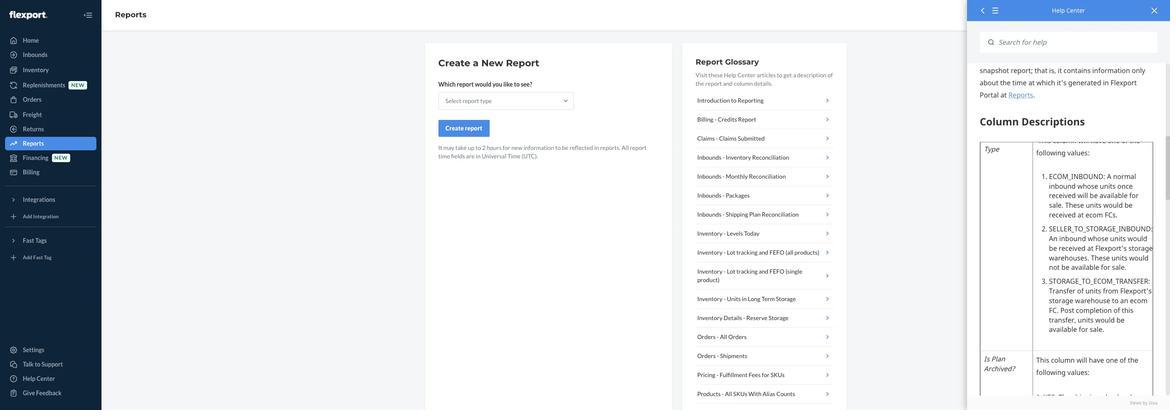 Task type: vqa. For each thing, say whether or not it's contained in the screenshot.
the Open account menu "IMAGE"
no



Task type: locate. For each thing, give the bounding box(es) containing it.
inventory for inventory - units in long term storage
[[697, 296, 723, 303]]

inventory inside inventory link
[[23, 66, 49, 74]]

orders - shipments
[[697, 353, 748, 360]]

inventory left levels
[[697, 230, 723, 237]]

report up "these"
[[696, 58, 723, 67]]

fast left tag
[[33, 255, 43, 261]]

inventory - units in long term storage
[[697, 296, 796, 303]]

center up column
[[738, 71, 756, 79]]

like
[[504, 81, 513, 88]]

inventory
[[23, 66, 49, 74], [726, 154, 751, 161], [697, 230, 723, 237], [697, 249, 723, 256], [697, 268, 723, 275], [697, 296, 723, 303], [697, 315, 723, 322]]

report up up
[[465, 125, 482, 132]]

0 vertical spatial fast
[[23, 237, 34, 244]]

- inside orders - shipments button
[[717, 353, 719, 360]]

inbounds down inbounds - packages on the right top of the page
[[697, 211, 722, 218]]

0 vertical spatial lot
[[727, 249, 736, 256]]

0 vertical spatial in
[[594, 144, 599, 151]]

- left monthly
[[723, 173, 725, 180]]

inbounds - monthly reconciliation button
[[696, 168, 834, 187]]

billing down financing
[[23, 169, 40, 176]]

tags
[[35, 237, 47, 244]]

2 vertical spatial in
[[742, 296, 747, 303]]

1 horizontal spatial in
[[594, 144, 599, 151]]

2 fefo from the top
[[770, 268, 785, 275]]

inventory for inventory - lot tracking and fefo (all products)
[[697, 249, 723, 256]]

in
[[594, 144, 599, 151], [476, 153, 481, 160], [742, 296, 747, 303]]

- down claims - claims submitted
[[723, 154, 725, 161]]

0 horizontal spatial report
[[506, 58, 540, 69]]

inventory inside the inventory - lot tracking and fefo (all products) button
[[697, 249, 723, 256]]

introduction to reporting button
[[696, 91, 834, 110]]

report
[[506, 58, 540, 69], [696, 58, 723, 67], [738, 116, 756, 123]]

all up 'orders - shipments'
[[720, 334, 727, 341]]

reserve
[[747, 315, 768, 322]]

inbounds inside 'link'
[[23, 51, 48, 58]]

0 vertical spatial tracking
[[737, 249, 758, 256]]

orders for orders - all orders
[[697, 334, 716, 341]]

and
[[723, 80, 733, 87], [759, 249, 769, 256], [759, 268, 769, 275]]

help up search search field at the right of page
[[1052, 6, 1065, 14]]

all right 'reports.'
[[622, 144, 629, 151]]

- inside inbounds - inventory reconciliation button
[[723, 154, 725, 161]]

orders for orders - shipments
[[697, 353, 716, 360]]

integrations button
[[5, 193, 96, 207]]

inventory up "orders - all orders"
[[697, 315, 723, 322]]

2 vertical spatial center
[[37, 376, 55, 383]]

a left new
[[473, 58, 479, 69]]

1 vertical spatial help
[[724, 71, 737, 79]]

counts
[[777, 391, 795, 398]]

new for replenishments
[[71, 82, 85, 89]]

and left column
[[723, 80, 733, 87]]

- inside inventory - lot tracking and fefo (single product)
[[724, 268, 726, 275]]

1 vertical spatial new
[[512, 144, 523, 151]]

for
[[503, 144, 511, 151], [762, 372, 770, 379]]

of
[[828, 71, 833, 79]]

help center
[[1052, 6, 1085, 14], [23, 376, 55, 383]]

0 horizontal spatial help center
[[23, 376, 55, 383]]

packages
[[726, 192, 750, 199]]

- left levels
[[724, 230, 726, 237]]

1 horizontal spatial for
[[762, 372, 770, 379]]

inventory up product)
[[697, 268, 723, 275]]

inbounds - packages
[[697, 192, 750, 199]]

report
[[706, 80, 722, 87], [457, 81, 474, 88], [463, 97, 479, 104], [465, 125, 482, 132], [630, 144, 647, 151]]

inbounds - inventory reconciliation
[[697, 154, 789, 161]]

0 vertical spatial reports link
[[115, 10, 146, 20]]

- inside inbounds - monthly reconciliation button
[[723, 173, 725, 180]]

2 add from the top
[[23, 255, 32, 261]]

and for inventory - lot tracking and fefo (all products)
[[759, 249, 769, 256]]

- left shipments
[[717, 353, 719, 360]]

1 vertical spatial fefo
[[770, 268, 785, 275]]

2 lot from the top
[[727, 268, 736, 275]]

1 tracking from the top
[[737, 249, 758, 256]]

1 vertical spatial help center
[[23, 376, 55, 383]]

- inside pricing - fulfillment fees for skus button
[[717, 372, 719, 379]]

are
[[466, 153, 475, 160]]

orders inside "link"
[[23, 96, 42, 103]]

1 vertical spatial storage
[[769, 315, 789, 322]]

description
[[797, 71, 827, 79]]

claims
[[697, 135, 715, 142], [719, 135, 737, 142]]

inventory inside inventory - lot tracking and fefo (single product)
[[697, 268, 723, 275]]

tracking for (all
[[737, 249, 758, 256]]

freight
[[23, 111, 42, 118]]

elevio by dixa link
[[980, 400, 1158, 407]]

fast left tags
[[23, 237, 34, 244]]

- inside the inbounds - packages button
[[723, 192, 725, 199]]

1 vertical spatial reports link
[[5, 137, 96, 151]]

skus left with
[[733, 391, 748, 398]]

new up time
[[512, 144, 523, 151]]

for inside pricing - fulfillment fees for skus button
[[762, 372, 770, 379]]

report right 'reports.'
[[630, 144, 647, 151]]

inbounds for inbounds - packages
[[697, 192, 722, 199]]

introduction to reporting
[[697, 97, 764, 104]]

reports
[[115, 10, 146, 20], [23, 140, 44, 147]]

and down inventory - levels today button
[[759, 249, 769, 256]]

0 vertical spatial reconciliation
[[752, 154, 789, 161]]

0 horizontal spatial in
[[476, 153, 481, 160]]

0 vertical spatial new
[[71, 82, 85, 89]]

2 vertical spatial and
[[759, 268, 769, 275]]

inbounds left packages
[[697, 192, 722, 199]]

1 horizontal spatial new
[[71, 82, 85, 89]]

introduction
[[697, 97, 730, 104]]

help center up search search field at the right of page
[[1052, 6, 1085, 14]]

fast inside "dropdown button"
[[23, 237, 34, 244]]

2 vertical spatial all
[[725, 391, 732, 398]]

dixa
[[1149, 400, 1158, 406]]

- right pricing in the right bottom of the page
[[717, 372, 719, 379]]

- for inbounds - shipping plan reconciliation
[[723, 211, 725, 218]]

1 horizontal spatial reports link
[[115, 10, 146, 20]]

to left get
[[777, 71, 783, 79]]

- up inventory - units in long term storage
[[724, 268, 726, 275]]

0 horizontal spatial a
[[473, 58, 479, 69]]

create inside button
[[446, 125, 464, 132]]

orders up 'orders - shipments'
[[697, 334, 716, 341]]

up
[[468, 144, 475, 151]]

claims - claims submitted
[[697, 135, 765, 142]]

help center up give feedback
[[23, 376, 55, 383]]

reconciliation down inbounds - inventory reconciliation button
[[749, 173, 786, 180]]

create up which
[[438, 58, 470, 69]]

storage right the reserve on the right bottom of page
[[769, 315, 789, 322]]

and down the inventory - lot tracking and fefo (all products) button
[[759, 268, 769, 275]]

skus up counts
[[771, 372, 785, 379]]

1 horizontal spatial claims
[[719, 135, 737, 142]]

- inside inventory - levels today button
[[724, 230, 726, 237]]

report inside button
[[465, 125, 482, 132]]

- for inventory - lot tracking and fefo (all products)
[[724, 249, 726, 256]]

2 vertical spatial new
[[54, 155, 68, 161]]

0 vertical spatial help center
[[1052, 6, 1085, 14]]

fefo left (all
[[770, 249, 785, 256]]

1 vertical spatial and
[[759, 249, 769, 256]]

to right like
[[514, 81, 520, 88]]

- for orders - all orders
[[717, 334, 719, 341]]

reflected
[[570, 144, 593, 151]]

- inside orders - all orders button
[[717, 334, 719, 341]]

all inside it may take up to 2 hours for new information to be reflected in reports. all report time fields are in universal time (utc).
[[622, 144, 629, 151]]

storage right term
[[776, 296, 796, 303]]

- inside claims - claims submitted button
[[716, 135, 718, 142]]

inbounds
[[23, 51, 48, 58], [697, 154, 722, 161], [697, 173, 722, 180], [697, 192, 722, 199], [697, 211, 722, 218]]

billing inside billing link
[[23, 169, 40, 176]]

1 horizontal spatial skus
[[771, 372, 785, 379]]

center up search search field at the right of page
[[1067, 6, 1085, 14]]

billing down introduction
[[697, 116, 714, 123]]

inventory up replenishments
[[23, 66, 49, 74]]

1 lot from the top
[[727, 249, 736, 256]]

0 vertical spatial fefo
[[770, 249, 785, 256]]

2 tracking from the top
[[737, 268, 758, 275]]

report for billing - credits report
[[738, 116, 756, 123]]

skus
[[771, 372, 785, 379], [733, 391, 748, 398]]

- inside inbounds - shipping plan reconciliation button
[[723, 211, 725, 218]]

to
[[777, 71, 783, 79], [514, 81, 520, 88], [731, 97, 737, 104], [476, 144, 481, 151], [556, 144, 561, 151], [35, 361, 40, 368]]

fefo inside inventory - lot tracking and fefo (single product)
[[770, 268, 785, 275]]

0 vertical spatial create
[[438, 58, 470, 69]]

orders - all orders button
[[696, 328, 834, 347]]

help inside 'visit these help center articles to get a description of the report and column details.'
[[724, 71, 737, 79]]

inventory down inventory - levels today
[[697, 249, 723, 256]]

2 horizontal spatial report
[[738, 116, 756, 123]]

1 vertical spatial create
[[446, 125, 464, 132]]

billing - credits report button
[[696, 110, 834, 129]]

claims down billing - credits report
[[697, 135, 715, 142]]

to inside button
[[731, 97, 737, 104]]

- left credits
[[715, 116, 717, 123]]

inventory - levels today
[[697, 230, 760, 237]]

0 vertical spatial help
[[1052, 6, 1065, 14]]

fefo for (all
[[770, 249, 785, 256]]

inventory inside 'inventory details - reserve storage' button
[[697, 315, 723, 322]]

lot down inventory - levels today
[[727, 249, 736, 256]]

1 horizontal spatial billing
[[697, 116, 714, 123]]

tracking down today
[[737, 249, 758, 256]]

feedback
[[36, 390, 62, 397]]

billing - credits report
[[697, 116, 756, 123]]

0 horizontal spatial for
[[503, 144, 511, 151]]

- inside the inventory - lot tracking and fefo (all products) button
[[724, 249, 726, 256]]

- inside inventory - units in long term storage button
[[724, 296, 726, 303]]

1 vertical spatial reconciliation
[[749, 173, 786, 180]]

a inside 'visit these help center articles to get a description of the report and column details.'
[[793, 71, 796, 79]]

tracking down the 'inventory - lot tracking and fefo (all products)'
[[737, 268, 758, 275]]

1 vertical spatial a
[[793, 71, 796, 79]]

report down "these"
[[706, 80, 722, 87]]

- for inbounds - monthly reconciliation
[[723, 173, 725, 180]]

center down talk to support
[[37, 376, 55, 383]]

1 vertical spatial center
[[738, 71, 756, 79]]

time
[[438, 153, 450, 160]]

report inside 'visit these help center articles to get a description of the report and column details.'
[[706, 80, 722, 87]]

1 vertical spatial add
[[23, 255, 32, 261]]

0 vertical spatial all
[[622, 144, 629, 151]]

report for create report
[[465, 125, 482, 132]]

tracking for (single
[[737, 268, 758, 275]]

2 horizontal spatial in
[[742, 296, 747, 303]]

inbounds - shipping plan reconciliation button
[[696, 206, 834, 225]]

all for products
[[725, 391, 732, 398]]

0 horizontal spatial center
[[37, 376, 55, 383]]

reconciliation down claims - claims submitted button
[[752, 154, 789, 161]]

1 vertical spatial lot
[[727, 268, 736, 275]]

to left be
[[556, 144, 561, 151]]

in right are
[[476, 153, 481, 160]]

new for financing
[[54, 155, 68, 161]]

1 horizontal spatial help center
[[1052, 6, 1085, 14]]

(single
[[786, 268, 803, 275]]

1 vertical spatial reports
[[23, 140, 44, 147]]

monthly
[[726, 173, 748, 180]]

add fast tag
[[23, 255, 52, 261]]

inventory inside inventory - units in long term storage button
[[697, 296, 723, 303]]

inventory inside inventory - levels today button
[[697, 230, 723, 237]]

inventory down product)
[[697, 296, 723, 303]]

0 horizontal spatial billing
[[23, 169, 40, 176]]

create up may
[[446, 125, 464, 132]]

tracking inside inventory - lot tracking and fefo (single product)
[[737, 268, 758, 275]]

inbounds up inbounds - packages on the right top of the page
[[697, 173, 722, 180]]

lot up units
[[727, 268, 736, 275]]

0 vertical spatial add
[[23, 214, 32, 220]]

0 horizontal spatial claims
[[697, 135, 715, 142]]

1 vertical spatial skus
[[733, 391, 748, 398]]

reconciliation down the inbounds - packages button
[[762, 211, 799, 218]]

in inside button
[[742, 296, 747, 303]]

2 horizontal spatial new
[[512, 144, 523, 151]]

- inside billing - credits report button
[[715, 116, 717, 123]]

for right 'fees'
[[762, 372, 770, 379]]

create report button
[[438, 120, 490, 137]]

flexport logo image
[[9, 11, 47, 19]]

- up 'orders - shipments'
[[717, 334, 719, 341]]

- inside "products - all skus with alias counts" button
[[722, 391, 724, 398]]

inbounds down the home
[[23, 51, 48, 58]]

2 horizontal spatial help
[[1052, 6, 1065, 14]]

- left units
[[724, 296, 726, 303]]

0 horizontal spatial new
[[54, 155, 68, 161]]

1 horizontal spatial center
[[738, 71, 756, 79]]

1 horizontal spatial a
[[793, 71, 796, 79]]

billing inside billing - credits report button
[[697, 116, 714, 123]]

today
[[744, 230, 760, 237]]

help up give
[[23, 376, 35, 383]]

1 vertical spatial for
[[762, 372, 770, 379]]

report for which report would you like to see?
[[457, 81, 474, 88]]

- left the shipping
[[723, 211, 725, 218]]

report up see?
[[506, 58, 540, 69]]

orders up pricing in the right bottom of the page
[[697, 353, 716, 360]]

2
[[482, 144, 486, 151]]

reconciliation
[[752, 154, 789, 161], [749, 173, 786, 180], [762, 211, 799, 218]]

0 vertical spatial and
[[723, 80, 733, 87]]

reconciliation for inbounds - monthly reconciliation
[[749, 173, 786, 180]]

fefo left (single
[[770, 268, 785, 275]]

0 vertical spatial reports
[[115, 10, 146, 20]]

- left packages
[[723, 192, 725, 199]]

1 fefo from the top
[[770, 249, 785, 256]]

inventory details - reserve storage
[[697, 315, 789, 322]]

tag
[[44, 255, 52, 261]]

inventory up monthly
[[726, 154, 751, 161]]

details
[[724, 315, 742, 322]]

in left 'long'
[[742, 296, 747, 303]]

1 horizontal spatial help
[[724, 71, 737, 79]]

- for inbounds - inventory reconciliation
[[723, 154, 725, 161]]

report down reporting
[[738, 116, 756, 123]]

- down inventory - levels today
[[724, 249, 726, 256]]

to left 2
[[476, 144, 481, 151]]

all right products
[[725, 391, 732, 398]]

for inside it may take up to 2 hours for new information to be reflected in reports. all report time fields are in universal time (utc).
[[503, 144, 511, 151]]

reports link
[[115, 10, 146, 20], [5, 137, 96, 151]]

billing for billing
[[23, 169, 40, 176]]

orders up freight
[[23, 96, 42, 103]]

0 vertical spatial center
[[1067, 6, 1085, 14]]

pricing - fulfillment fees for skus button
[[696, 366, 834, 385]]

inbounds - monthly reconciliation
[[697, 173, 786, 180]]

home link
[[5, 34, 96, 47]]

report inside button
[[738, 116, 756, 123]]

1 vertical spatial billing
[[23, 169, 40, 176]]

0 vertical spatial billing
[[697, 116, 714, 123]]

inventory link
[[5, 63, 96, 77]]

1 vertical spatial in
[[476, 153, 481, 160]]

inbounds inside button
[[697, 192, 722, 199]]

0 horizontal spatial help
[[23, 376, 35, 383]]

2 vertical spatial help
[[23, 376, 35, 383]]

new up the "orders" "link"
[[71, 82, 85, 89]]

1 horizontal spatial reports
[[115, 10, 146, 20]]

a
[[473, 58, 479, 69], [793, 71, 796, 79]]

alias
[[763, 391, 776, 398]]

lot inside inventory - lot tracking and fefo (single product)
[[727, 268, 736, 275]]

- for inventory - units in long term storage
[[724, 296, 726, 303]]

0 vertical spatial for
[[503, 144, 511, 151]]

give feedback
[[23, 390, 62, 397]]

add
[[23, 214, 32, 220], [23, 255, 32, 261]]

1 vertical spatial all
[[720, 334, 727, 341]]

details.
[[754, 80, 773, 87]]

1 add from the top
[[23, 214, 32, 220]]

add down fast tags
[[23, 255, 32, 261]]

inventory for inventory - levels today
[[697, 230, 723, 237]]

to left reporting
[[731, 97, 737, 104]]

claims down credits
[[719, 135, 737, 142]]

a right get
[[793, 71, 796, 79]]

center
[[1067, 6, 1085, 14], [738, 71, 756, 79], [37, 376, 55, 383]]

1 claims from the left
[[697, 135, 715, 142]]

and inside inventory - lot tracking and fefo (single product)
[[759, 268, 769, 275]]

1 vertical spatial tracking
[[737, 268, 758, 275]]

orders - all orders
[[697, 334, 747, 341]]

report left type
[[463, 97, 479, 104]]

- right "details"
[[743, 315, 745, 322]]

- down billing - credits report
[[716, 135, 718, 142]]

to right talk
[[35, 361, 40, 368]]

inbounds down claims - claims submitted
[[697, 154, 722, 161]]

2 horizontal spatial center
[[1067, 6, 1085, 14]]

- right products
[[722, 391, 724, 398]]

help down report glossary
[[724, 71, 737, 79]]

new up billing link
[[54, 155, 68, 161]]

integrations
[[23, 196, 55, 203]]

get
[[784, 71, 792, 79]]

with
[[749, 391, 762, 398]]

talk to support button
[[5, 358, 96, 372]]

add left 'integration'
[[23, 214, 32, 220]]

in left 'reports.'
[[594, 144, 599, 151]]

inventory inside inbounds - inventory reconciliation button
[[726, 154, 751, 161]]

which
[[438, 81, 456, 88]]

report up select report type
[[457, 81, 474, 88]]

for up time
[[503, 144, 511, 151]]



Task type: describe. For each thing, give the bounding box(es) containing it.
submitted
[[738, 135, 765, 142]]

add for add integration
[[23, 214, 32, 220]]

glossary
[[725, 58, 759, 67]]

and inside 'visit these help center articles to get a description of the report and column details.'
[[723, 80, 733, 87]]

0 vertical spatial a
[[473, 58, 479, 69]]

term
[[762, 296, 775, 303]]

- for inventory - lot tracking and fefo (single product)
[[724, 268, 726, 275]]

create for create a new report
[[438, 58, 470, 69]]

it
[[438, 144, 442, 151]]

inventory - lot tracking and fefo (all products)
[[697, 249, 820, 256]]

plan
[[749, 211, 761, 218]]

add for add fast tag
[[23, 255, 32, 261]]

these
[[709, 71, 723, 79]]

add fast tag link
[[5, 251, 96, 265]]

pricing
[[697, 372, 716, 379]]

1 vertical spatial fast
[[33, 255, 43, 261]]

orders for orders
[[23, 96, 42, 103]]

the
[[696, 80, 704, 87]]

lot for inventory - lot tracking and fefo (single product)
[[727, 268, 736, 275]]

products - all skus with alias counts button
[[696, 385, 834, 404]]

shipments
[[720, 353, 748, 360]]

it may take up to 2 hours for new information to be reflected in reports. all report time fields are in universal time (utc).
[[438, 144, 647, 160]]

inbounds link
[[5, 48, 96, 62]]

0 vertical spatial storage
[[776, 296, 796, 303]]

billing for billing - credits report
[[697, 116, 714, 123]]

visit these help center articles to get a description of the report and column details.
[[696, 71, 833, 87]]

1 horizontal spatial report
[[696, 58, 723, 67]]

center inside 'visit these help center articles to get a description of the report and column details.'
[[738, 71, 756, 79]]

returns
[[23, 126, 44, 133]]

support
[[42, 361, 63, 368]]

fees
[[749, 372, 761, 379]]

replenishments
[[23, 82, 65, 89]]

create for create report
[[446, 125, 464, 132]]

you
[[493, 81, 502, 88]]

inbounds - inventory reconciliation button
[[696, 148, 834, 168]]

information
[[524, 144, 554, 151]]

inventory for inventory - lot tracking and fefo (single product)
[[697, 268, 723, 275]]

inbounds for inbounds - monthly reconciliation
[[697, 173, 722, 180]]

articles
[[757, 71, 776, 79]]

- for inventory - levels today
[[724, 230, 726, 237]]

visit
[[696, 71, 708, 79]]

settings link
[[5, 344, 96, 357]]

settings
[[23, 347, 44, 354]]

select
[[446, 97, 461, 104]]

0 horizontal spatial reports link
[[5, 137, 96, 151]]

Search search field
[[994, 32, 1158, 53]]

reporting
[[738, 97, 764, 104]]

inbounds for inbounds
[[23, 51, 48, 58]]

new
[[481, 58, 503, 69]]

- for orders - shipments
[[717, 353, 719, 360]]

be
[[562, 144, 569, 151]]

talk
[[23, 361, 34, 368]]

shipping
[[726, 211, 748, 218]]

to inside 'visit these help center articles to get a description of the report and column details.'
[[777, 71, 783, 79]]

- for pricing - fulfillment fees for skus
[[717, 372, 719, 379]]

universal
[[482, 153, 507, 160]]

help center link
[[5, 373, 96, 386]]

reports.
[[600, 144, 621, 151]]

give feedback button
[[5, 387, 96, 401]]

products
[[697, 391, 721, 398]]

inventory - levels today button
[[696, 225, 834, 244]]

product)
[[697, 277, 720, 284]]

inventory for inventory details - reserve storage
[[697, 315, 723, 322]]

orders up shipments
[[729, 334, 747, 341]]

inventory - units in long term storage button
[[696, 290, 834, 309]]

2 vertical spatial reconciliation
[[762, 211, 799, 218]]

- for inbounds - packages
[[723, 192, 725, 199]]

orders - shipments button
[[696, 347, 834, 366]]

add integration
[[23, 214, 59, 220]]

inbounds - shipping plan reconciliation
[[697, 211, 799, 218]]

- inside 'inventory details - reserve storage' button
[[743, 315, 745, 322]]

0 vertical spatial skus
[[771, 372, 785, 379]]

- for claims - claims submitted
[[716, 135, 718, 142]]

products)
[[795, 249, 820, 256]]

report for select report type
[[463, 97, 479, 104]]

create report
[[446, 125, 482, 132]]

fields
[[451, 153, 465, 160]]

products - all skus with alias counts
[[697, 391, 795, 398]]

- for billing - credits report
[[715, 116, 717, 123]]

inventory for inventory
[[23, 66, 49, 74]]

inbounds for inbounds - inventory reconciliation
[[697, 154, 722, 161]]

0 horizontal spatial reports
[[23, 140, 44, 147]]

give
[[23, 390, 35, 397]]

2 claims from the left
[[719, 135, 737, 142]]

- for products - all skus with alias counts
[[722, 391, 724, 398]]

fast tags button
[[5, 234, 96, 248]]

inventory - lot tracking and fefo (all products) button
[[696, 244, 834, 263]]

billing link
[[5, 166, 96, 179]]

and for inventory - lot tracking and fefo (single product)
[[759, 268, 769, 275]]

would
[[475, 81, 492, 88]]

report glossary
[[696, 58, 759, 67]]

all for orders
[[720, 334, 727, 341]]

inbounds - packages button
[[696, 187, 834, 206]]

credits
[[718, 116, 737, 123]]

elevio
[[1130, 400, 1142, 406]]

long
[[748, 296, 761, 303]]

new inside it may take up to 2 hours for new information to be reflected in reports. all report time fields are in universal time (utc).
[[512, 144, 523, 151]]

orders link
[[5, 93, 96, 107]]

talk to support
[[23, 361, 63, 368]]

inbounds for inbounds - shipping plan reconciliation
[[697, 211, 722, 218]]

select report type
[[446, 97, 492, 104]]

reconciliation for inbounds - inventory reconciliation
[[752, 154, 789, 161]]

levels
[[727, 230, 743, 237]]

report inside it may take up to 2 hours for new information to be reflected in reports. all report time fields are in universal time (utc).
[[630, 144, 647, 151]]

see?
[[521, 81, 532, 88]]

time
[[508, 153, 521, 160]]

which report would you like to see?
[[438, 81, 532, 88]]

fefo for (single
[[770, 268, 785, 275]]

create a new report
[[438, 58, 540, 69]]

claims - claims submitted button
[[696, 129, 834, 148]]

close navigation image
[[83, 10, 93, 20]]

help center inside help center link
[[23, 376, 55, 383]]

pricing - fulfillment fees for skus
[[697, 372, 785, 379]]

report for create a new report
[[506, 58, 540, 69]]

to inside button
[[35, 361, 40, 368]]

fulfillment
[[720, 372, 748, 379]]

units
[[727, 296, 741, 303]]

financing
[[23, 154, 48, 162]]

0 horizontal spatial skus
[[733, 391, 748, 398]]

lot for inventory - lot tracking and fefo (all products)
[[727, 249, 736, 256]]

(all
[[786, 249, 794, 256]]

hours
[[487, 144, 502, 151]]

add integration link
[[5, 210, 96, 224]]



